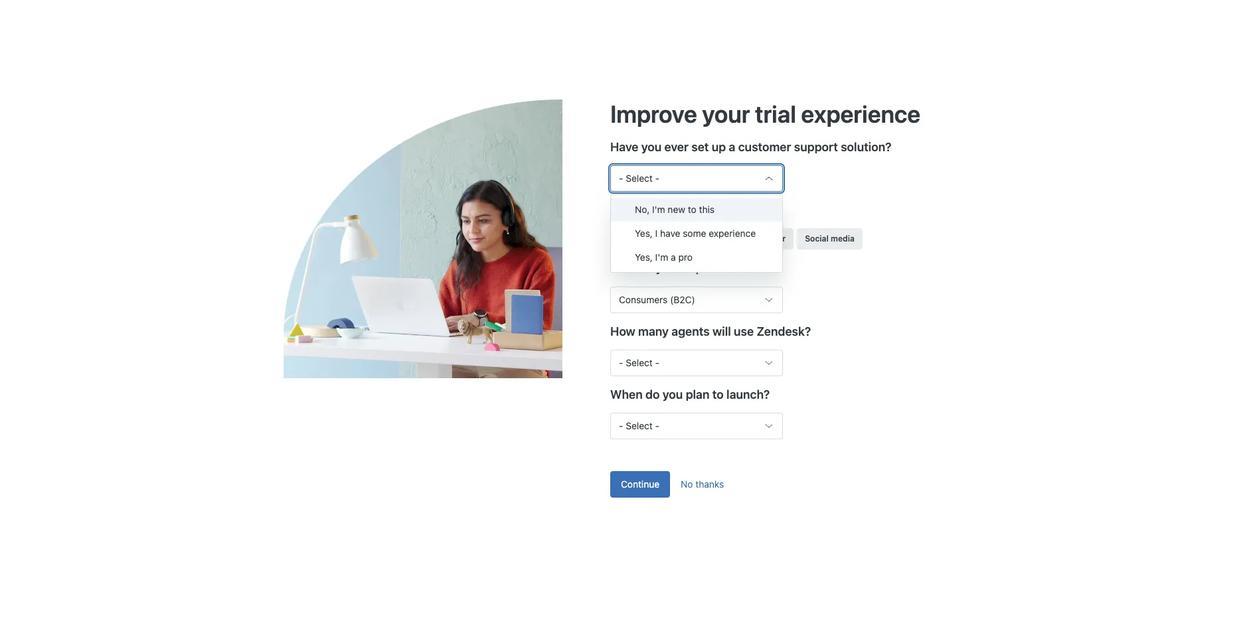 Task type: describe. For each thing, give the bounding box(es) containing it.
yes, for yes, i have some experience
[[635, 228, 653, 239]]

0 vertical spatial you
[[641, 140, 662, 154]]

consumers
[[619, 294, 668, 305]]

1 horizontal spatial to
[[713, 388, 724, 402]]

yes, i'm a pro option
[[611, 246, 782, 270]]

do for who
[[639, 261, 653, 275]]

center
[[761, 234, 786, 244]]

you for when
[[663, 388, 683, 402]]

have you ever set up a customer support solution?
[[610, 140, 892, 154]]

do for when
[[646, 388, 660, 402]]

i'm for no,
[[652, 204, 665, 215]]

chat
[[618, 234, 637, 244]]

- select - for second - select - popup button from the top
[[619, 357, 660, 368]]

- down when
[[619, 420, 623, 432]]

customer
[[738, 140, 791, 154]]

support
[[794, 140, 838, 154]]

social media
[[805, 234, 855, 244]]

solution?
[[841, 140, 892, 154]]

no thanks
[[681, 479, 724, 490]]

will
[[713, 324, 731, 338]]

some
[[683, 228, 706, 239]]

yes, i'm a pro
[[635, 252, 693, 263]]

yes, i have some experience option
[[611, 222, 782, 246]]

how for how do people reach you?
[[610, 203, 635, 217]]

1 select from the top
[[626, 173, 653, 184]]

a inside option
[[671, 252, 676, 263]]

improve
[[610, 100, 697, 128]]

agents
[[672, 324, 710, 338]]

no,
[[635, 204, 650, 215]]

help center
[[740, 234, 786, 244]]

trial
[[755, 100, 796, 128]]

- down when do you plan to launch?
[[655, 420, 660, 432]]

list box containing no, i'm new to this
[[610, 195, 783, 273]]

experience inside option
[[709, 228, 756, 239]]

your
[[702, 100, 750, 128]]

when do you plan to launch?
[[610, 388, 770, 402]]

who do you help?
[[610, 261, 709, 275]]

no thanks button
[[670, 471, 735, 498]]

i
[[655, 228, 658, 239]]

new
[[668, 204, 685, 215]]

- select - for 3rd - select - popup button from the bottom of the page
[[619, 173, 660, 184]]

up
[[712, 140, 726, 154]]

reach
[[696, 203, 728, 217]]

have
[[660, 228, 680, 239]]

plan
[[686, 388, 710, 402]]

use
[[734, 324, 754, 338]]

customer service agent wearing a headset and sitting at a desk as balloons float through the air in celebration. image
[[284, 100, 610, 379]]

thanks
[[696, 479, 724, 490]]

continue button
[[610, 471, 670, 498]]

people
[[655, 203, 693, 217]]

media
[[831, 234, 855, 244]]

pro
[[678, 252, 693, 263]]

many
[[638, 324, 669, 338]]

yes, i have some experience
[[635, 228, 756, 239]]

no, i'm new to this
[[635, 204, 715, 215]]



Task type: locate. For each thing, give the bounding box(es) containing it.
0 vertical spatial - select -
[[619, 173, 660, 184]]

- up the "no, i'm new to this"
[[655, 173, 660, 184]]

continue
[[621, 479, 660, 490]]

have
[[610, 140, 639, 154]]

1 vertical spatial how
[[610, 324, 635, 338]]

- select - button down plan
[[610, 413, 783, 440]]

phone button
[[648, 229, 689, 250]]

3 - select - button from the top
[[610, 413, 783, 440]]

to right plan
[[713, 388, 724, 402]]

yes, for yes, i'm a pro
[[635, 252, 653, 263]]

experience
[[801, 100, 921, 128], [709, 228, 756, 239]]

do right when
[[646, 388, 660, 402]]

2 - select - from the top
[[619, 357, 660, 368]]

0 horizontal spatial a
[[671, 252, 676, 263]]

2 vertical spatial - select - button
[[610, 413, 783, 440]]

you left pro at the top right
[[656, 261, 676, 275]]

launch?
[[727, 388, 770, 402]]

email
[[700, 234, 721, 244]]

3 select from the top
[[626, 420, 653, 432]]

zendesk?
[[757, 324, 811, 338]]

1 - select - from the top
[[619, 173, 660, 184]]

- select - up when
[[619, 357, 660, 368]]

experience down you?
[[709, 228, 756, 239]]

i'm for yes,
[[655, 252, 668, 263]]

2 how from the top
[[610, 324, 635, 338]]

how
[[610, 203, 635, 217], [610, 324, 635, 338]]

experience up solution?
[[801, 100, 921, 128]]

0 vertical spatial select
[[626, 173, 653, 184]]

2 - select - button from the top
[[610, 350, 783, 376]]

1 vertical spatial to
[[713, 388, 724, 402]]

1 how from the top
[[610, 203, 635, 217]]

1 vertical spatial yes,
[[635, 252, 653, 263]]

1 vertical spatial experience
[[709, 228, 756, 239]]

1 - select - button from the top
[[610, 166, 783, 192]]

-
[[619, 173, 623, 184], [655, 173, 660, 184], [619, 357, 623, 368], [655, 357, 660, 368], [619, 420, 623, 432], [655, 420, 660, 432]]

help
[[740, 234, 758, 244]]

0 vertical spatial to
[[688, 204, 697, 215]]

select down when
[[626, 420, 653, 432]]

- select - button up plan
[[610, 350, 783, 376]]

1 yes, from the top
[[635, 228, 653, 239]]

consumers (b2c) button
[[610, 287, 783, 313]]

how left many
[[610, 324, 635, 338]]

email button
[[692, 229, 729, 250]]

1 vertical spatial a
[[671, 252, 676, 263]]

to
[[688, 204, 697, 215], [713, 388, 724, 402]]

2 vertical spatial select
[[626, 420, 653, 432]]

how for how many agents will use zendesk?
[[610, 324, 635, 338]]

when
[[610, 388, 643, 402]]

0 vertical spatial - select - button
[[610, 166, 783, 192]]

0 vertical spatial do
[[638, 203, 653, 217]]

improve your trial experience
[[610, 100, 921, 128]]

you left ever
[[641, 140, 662, 154]]

- select - for 3rd - select - popup button from the top
[[619, 420, 660, 432]]

this
[[699, 204, 715, 215]]

2 yes, from the top
[[635, 252, 653, 263]]

0 vertical spatial yes,
[[635, 228, 653, 239]]

i'm right no,
[[652, 204, 665, 215]]

help?
[[679, 261, 709, 275]]

social
[[805, 234, 829, 244]]

- select - down when
[[619, 420, 660, 432]]

1 vertical spatial do
[[639, 261, 653, 275]]

no
[[681, 479, 693, 490]]

2 select from the top
[[626, 357, 653, 368]]

no, i'm new to this option
[[611, 198, 782, 222]]

how up chat
[[610, 203, 635, 217]]

- down many
[[655, 357, 660, 368]]

who
[[610, 261, 636, 275]]

ever
[[665, 140, 689, 154]]

1 vertical spatial - select -
[[619, 357, 660, 368]]

i'm
[[652, 204, 665, 215], [655, 252, 668, 263]]

a right up
[[729, 140, 736, 154]]

do for how
[[638, 203, 653, 217]]

you?
[[731, 203, 757, 217]]

1 vertical spatial i'm
[[655, 252, 668, 263]]

1 horizontal spatial a
[[729, 140, 736, 154]]

- down have
[[619, 173, 623, 184]]

select
[[626, 173, 653, 184], [626, 357, 653, 368], [626, 420, 653, 432]]

set
[[692, 140, 709, 154]]

- select -
[[619, 173, 660, 184], [619, 357, 660, 368], [619, 420, 660, 432]]

to inside option
[[688, 204, 697, 215]]

how many agents will use zendesk?
[[610, 324, 811, 338]]

0 vertical spatial i'm
[[652, 204, 665, 215]]

1 vertical spatial - select - button
[[610, 350, 783, 376]]

yes, left i
[[635, 228, 653, 239]]

do
[[638, 203, 653, 217], [639, 261, 653, 275], [646, 388, 660, 402]]

you
[[641, 140, 662, 154], [656, 261, 676, 275], [663, 388, 683, 402]]

0 horizontal spatial to
[[688, 204, 697, 215]]

0 vertical spatial experience
[[801, 100, 921, 128]]

2 vertical spatial you
[[663, 388, 683, 402]]

social media button
[[797, 229, 863, 250]]

consumers (b2c)
[[619, 294, 695, 305]]

i'm down phone button
[[655, 252, 668, 263]]

0 vertical spatial a
[[729, 140, 736, 154]]

0 vertical spatial how
[[610, 203, 635, 217]]

yes,
[[635, 228, 653, 239], [635, 252, 653, 263]]

0 horizontal spatial experience
[[709, 228, 756, 239]]

list box
[[610, 195, 783, 273]]

2 vertical spatial do
[[646, 388, 660, 402]]

- select - button up no, i'm new to this option
[[610, 166, 783, 192]]

help center button
[[732, 229, 794, 250]]

1 vertical spatial select
[[626, 357, 653, 368]]

to left this
[[688, 204, 697, 215]]

2 vertical spatial - select -
[[619, 420, 660, 432]]

- select - button
[[610, 166, 783, 192], [610, 350, 783, 376], [610, 413, 783, 440]]

how do people reach you?
[[610, 203, 757, 217]]

chat button
[[610, 229, 645, 250]]

phone
[[656, 234, 681, 244]]

yes, down chat button
[[635, 252, 653, 263]]

- up when
[[619, 357, 623, 368]]

you left plan
[[663, 388, 683, 402]]

a
[[729, 140, 736, 154], [671, 252, 676, 263]]

3 - select - from the top
[[619, 420, 660, 432]]

1 horizontal spatial experience
[[801, 100, 921, 128]]

1 vertical spatial you
[[656, 261, 676, 275]]

- select - up no,
[[619, 173, 660, 184]]

do right the who on the top
[[639, 261, 653, 275]]

do left people on the top right of the page
[[638, 203, 653, 217]]

select up no,
[[626, 173, 653, 184]]

you for who
[[656, 261, 676, 275]]

(b2c)
[[670, 294, 695, 305]]

select up when
[[626, 357, 653, 368]]

a left pro at the top right
[[671, 252, 676, 263]]



Task type: vqa. For each thing, say whether or not it's contained in the screenshot.
24 minutes ago
no



